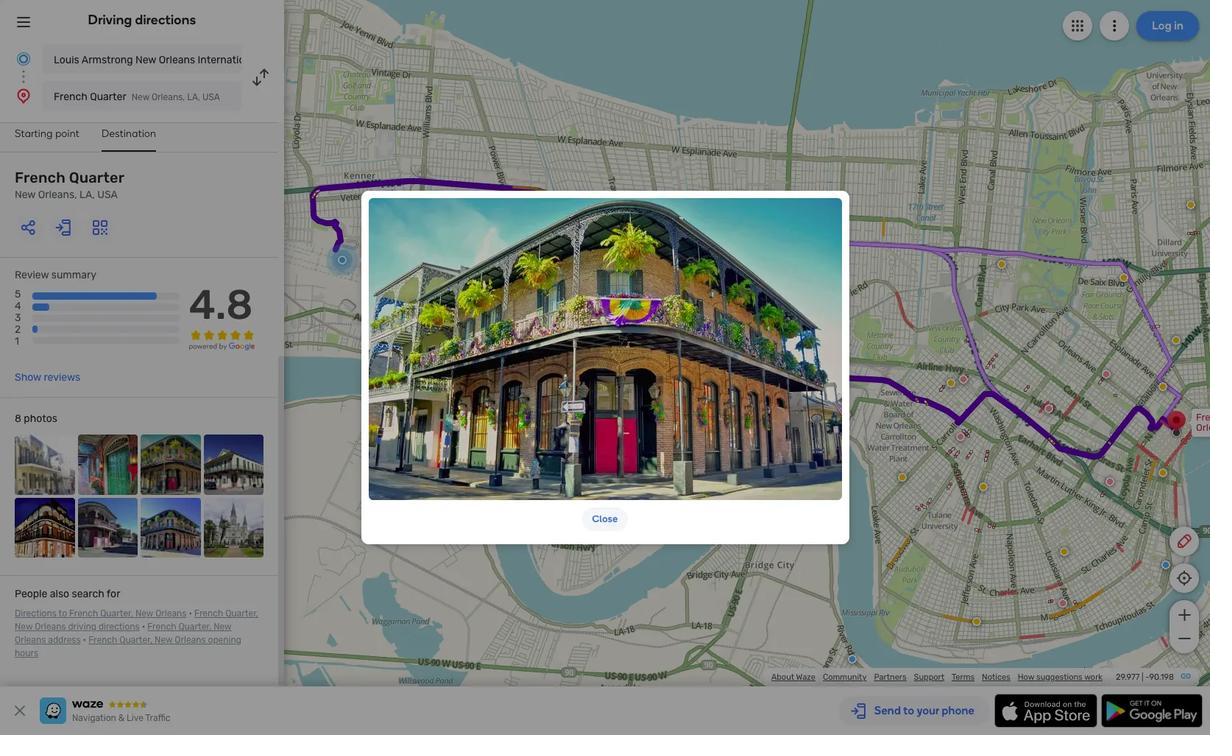 Task type: vqa. For each thing, say whether or not it's contained in the screenshot.
New in the French Quarter, New Orleans driving directions
yes



Task type: describe. For each thing, give the bounding box(es) containing it.
french up 'point'
[[54, 91, 87, 103]]

address
[[48, 635, 81, 645]]

fre
[[1197, 412, 1211, 433]]

driving directions
[[88, 12, 196, 28]]

french inside french quarter, new orleans opening hours
[[89, 635, 117, 645]]

image 8 of french quarter, new orleans image
[[204, 498, 264, 558]]

french quarter, new orleans address
[[15, 622, 232, 645]]

quarter, for french quarter, new orleans driving directions
[[226, 609, 259, 619]]

image 7 of french quarter, new orleans image
[[141, 498, 201, 558]]

-
[[1146, 673, 1150, 682]]

orleans for hours
[[175, 635, 206, 645]]

orleans for airport
[[159, 54, 195, 66]]

louis
[[54, 54, 79, 66]]

search
[[72, 588, 104, 600]]

image 3 of french quarter, new orleans image
[[141, 435, 201, 495]]

starting point button
[[15, 127, 80, 150]]

terms link
[[952, 673, 975, 682]]

airport
[[262, 54, 295, 66]]

people also search for
[[15, 588, 120, 600]]

terms
[[952, 673, 975, 682]]

louis armstrong new orleans international airport
[[54, 54, 295, 66]]

image 4 of french quarter, new orleans image
[[204, 435, 264, 495]]

starting point
[[15, 127, 80, 140]]

navigation
[[72, 713, 116, 723]]

hours
[[15, 648, 38, 659]]

to
[[59, 609, 67, 619]]

louis armstrong new orleans international airport button
[[43, 44, 295, 74]]

destination
[[102, 127, 156, 140]]

how suggestions work link
[[1019, 673, 1103, 682]]

work
[[1085, 673, 1103, 682]]

new down starting point 'button'
[[15, 189, 36, 201]]

armstrong
[[82, 54, 133, 66]]

partners
[[875, 673, 907, 682]]

waze
[[797, 673, 816, 682]]

notices
[[983, 673, 1011, 682]]

directions
[[15, 609, 57, 619]]

support link
[[915, 673, 945, 682]]

review
[[15, 269, 49, 281]]

partners link
[[875, 673, 907, 682]]

driving
[[88, 12, 132, 28]]

opening
[[208, 635, 242, 645]]

review summary
[[15, 269, 97, 281]]

0 vertical spatial directions
[[135, 12, 196, 28]]

0 vertical spatial french quarter new orleans, la, usa
[[54, 91, 220, 103]]

french quarter, new orleans driving directions link
[[15, 609, 259, 632]]

1 horizontal spatial la,
[[187, 92, 200, 102]]

0 vertical spatial quarter
[[90, 91, 127, 103]]

summary
[[51, 269, 97, 281]]

5
[[15, 288, 21, 301]]

4
[[15, 300, 21, 312]]

about
[[772, 673, 795, 682]]

|
[[1142, 673, 1144, 682]]

current location image
[[15, 50, 32, 68]]

how
[[1019, 673, 1035, 682]]

new inside "button"
[[136, 54, 156, 66]]

traffic
[[145, 713, 170, 723]]

link image
[[1181, 670, 1193, 682]]

french up driving
[[69, 609, 98, 619]]

community
[[823, 673, 867, 682]]

29.977
[[1117, 673, 1140, 682]]

8
[[15, 413, 21, 425]]

image 2 of french quarter, new orleans image
[[78, 435, 138, 495]]

zoom out image
[[1176, 630, 1194, 647]]

4.8
[[189, 281, 253, 329]]

new up destination
[[132, 92, 150, 102]]

location image
[[15, 87, 32, 105]]



Task type: locate. For each thing, give the bounding box(es) containing it.
french down starting point 'button'
[[15, 169, 66, 186]]

new
[[136, 54, 156, 66], [132, 92, 150, 102], [15, 189, 36, 201], [136, 609, 153, 619], [15, 622, 33, 632], [214, 622, 232, 632], [155, 635, 173, 645]]

directions up louis armstrong new orleans international airport "button"
[[135, 12, 196, 28]]

3
[[15, 312, 21, 324]]

new down directions
[[15, 622, 33, 632]]

orleans down the to
[[35, 622, 66, 632]]

orleans left opening
[[175, 635, 206, 645]]

1 vertical spatial la,
[[80, 189, 95, 201]]

new up french quarter, new orleans address link
[[136, 609, 153, 619]]

quarter,
[[100, 609, 133, 619], [226, 609, 259, 619], [179, 622, 212, 632], [120, 635, 153, 645]]

1 horizontal spatial orleans,
[[152, 92, 185, 102]]

support
[[915, 673, 945, 682]]

orleans inside "button"
[[159, 54, 195, 66]]

french down driving
[[89, 635, 117, 645]]

photos
[[24, 413, 57, 425]]

french quarter new orleans, la, usa
[[54, 91, 220, 103], [15, 169, 125, 201]]

image 5 of french quarter, new orleans image
[[15, 498, 75, 558]]

2
[[15, 324, 21, 336]]

orleans up french quarter, new orleans address link
[[156, 609, 187, 619]]

notices link
[[983, 673, 1011, 682]]

suggestions
[[1037, 673, 1083, 682]]

1 vertical spatial french quarter new orleans, la, usa
[[15, 169, 125, 201]]

1
[[15, 336, 19, 348]]

8 photos
[[15, 413, 57, 425]]

quarter, inside french quarter, new orleans opening hours
[[120, 635, 153, 645]]

orleans, down starting point 'button'
[[38, 189, 77, 201]]

29.977 | -90.198
[[1117, 673, 1175, 682]]

orleans, down louis armstrong new orleans international airport
[[152, 92, 185, 102]]

1 vertical spatial orleans,
[[38, 189, 77, 201]]

french up french quarter, new orleans opening hours
[[148, 622, 176, 632]]

new right armstrong
[[136, 54, 156, 66]]

la, down 'point'
[[80, 189, 95, 201]]

image 1 of french quarter, new orleans image
[[15, 435, 75, 495]]

for
[[107, 588, 120, 600]]

new up opening
[[214, 622, 232, 632]]

french quarter, new orleans opening hours
[[15, 635, 242, 659]]

new inside french quarter, new orleans driving directions
[[15, 622, 33, 632]]

orleans inside french quarter, new orleans driving directions
[[35, 622, 66, 632]]

point
[[55, 127, 80, 140]]

destination button
[[102, 127, 156, 152]]

also
[[50, 588, 69, 600]]

quarter down destination "button"
[[69, 169, 125, 186]]

orleans up hours
[[15, 635, 46, 645]]

90.198
[[1150, 673, 1175, 682]]

french quarter, new orleans driving directions
[[15, 609, 259, 632]]

quarter, for french quarter, new orleans address
[[179, 622, 212, 632]]

orleans for directions
[[35, 622, 66, 632]]

x image
[[11, 702, 29, 720]]

show reviews
[[15, 371, 80, 384]]

zoom in image
[[1176, 606, 1194, 624]]

directions inside french quarter, new orleans driving directions
[[99, 622, 140, 632]]

about waze community partners support terms notices how suggestions work
[[772, 673, 1103, 682]]

reviews
[[44, 371, 80, 384]]

orleans left international
[[159, 54, 195, 66]]

directions to french quarter, new orleans
[[15, 609, 187, 619]]

french quarter new orleans, la, usa down 'point'
[[15, 169, 125, 201]]

1 horizontal spatial usa
[[203, 92, 220, 102]]

5 4 3 2 1
[[15, 288, 21, 348]]

french inside the french quarter, new orleans address
[[148, 622, 176, 632]]

quarter, inside french quarter, new orleans driving directions
[[226, 609, 259, 619]]

international
[[198, 54, 259, 66]]

usa down destination "button"
[[97, 189, 118, 201]]

french
[[54, 91, 87, 103], [15, 169, 66, 186], [69, 609, 98, 619], [195, 609, 223, 619], [148, 622, 176, 632], [89, 635, 117, 645]]

directions to french quarter, new orleans link
[[15, 609, 187, 619]]

french inside french quarter, new orleans driving directions
[[195, 609, 223, 619]]

french up opening
[[195, 609, 223, 619]]

0 vertical spatial la,
[[187, 92, 200, 102]]

image 6 of french quarter, new orleans image
[[78, 498, 138, 558]]

french quarter new orleans, la, usa up destination
[[54, 91, 220, 103]]

new inside french quarter, new orleans opening hours
[[155, 635, 173, 645]]

0 vertical spatial orleans,
[[152, 92, 185, 102]]

french quarter, new orleans address link
[[15, 622, 232, 645]]

directions up french quarter, new orleans opening hours link
[[99, 622, 140, 632]]

new inside the french quarter, new orleans address
[[214, 622, 232, 632]]

orleans inside the french quarter, new orleans address
[[15, 635, 46, 645]]

orleans
[[159, 54, 195, 66], [156, 609, 187, 619], [35, 622, 66, 632], [15, 635, 46, 645], [175, 635, 206, 645]]

0 horizontal spatial la,
[[80, 189, 95, 201]]

quarter, inside the french quarter, new orleans address
[[179, 622, 212, 632]]

pencil image
[[1176, 533, 1194, 550]]

driving
[[68, 622, 97, 632]]

1 vertical spatial quarter
[[69, 169, 125, 186]]

navigation & live traffic
[[72, 713, 170, 723]]

orleans inside french quarter, new orleans opening hours
[[175, 635, 206, 645]]

new down french quarter, new orleans driving directions
[[155, 635, 173, 645]]

community link
[[823, 673, 867, 682]]

quarter
[[90, 91, 127, 103], [69, 169, 125, 186]]

la,
[[187, 92, 200, 102], [80, 189, 95, 201]]

la, down louis armstrong new orleans international airport
[[187, 92, 200, 102]]

people
[[15, 588, 47, 600]]

french quarter, new orleans opening hours link
[[15, 635, 242, 659]]

0 horizontal spatial usa
[[97, 189, 118, 201]]

quarter down armstrong
[[90, 91, 127, 103]]

0 horizontal spatial orleans,
[[38, 189, 77, 201]]

starting
[[15, 127, 53, 140]]

show
[[15, 371, 41, 384]]

orleans,
[[152, 92, 185, 102], [38, 189, 77, 201]]

usa
[[203, 92, 220, 102], [97, 189, 118, 201]]

live
[[127, 713, 144, 723]]

1 vertical spatial usa
[[97, 189, 118, 201]]

&
[[118, 713, 125, 723]]

quarter, for french quarter, new orleans opening hours
[[120, 635, 153, 645]]

about waze link
[[772, 673, 816, 682]]

1 vertical spatial directions
[[99, 622, 140, 632]]

usa down international
[[203, 92, 220, 102]]

quarter inside french quarter new orleans, la, usa
[[69, 169, 125, 186]]

directions
[[135, 12, 196, 28], [99, 622, 140, 632]]

0 vertical spatial usa
[[203, 92, 220, 102]]



